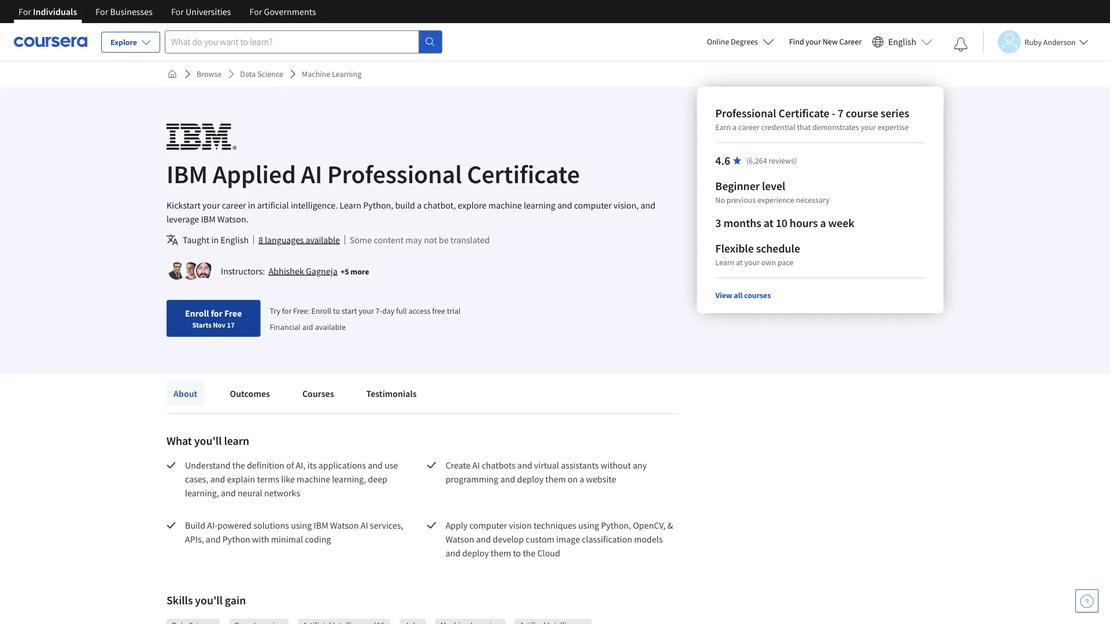 Task type: vqa. For each thing, say whether or not it's contained in the screenshot.
Why Coursera link
no



Task type: describe. For each thing, give the bounding box(es) containing it.
neural
[[238, 488, 263, 499]]

artificial
[[257, 200, 289, 211]]

your inside flexible schedule learn at your own pace
[[745, 257, 760, 268]]

for for enroll
[[211, 308, 223, 319]]

watson inside build ai-powered solutions using ibm watson ai services, apis, and python with minimal coding
[[330, 520, 359, 532]]

terms
[[257, 474, 280, 485]]

assistants
[[561, 460, 599, 472]]

0 horizontal spatial english
[[221, 234, 249, 246]]

financial
[[270, 322, 301, 332]]

some content may not be translated
[[350, 234, 490, 246]]

more
[[351, 266, 369, 277]]

governments
[[264, 6, 316, 17]]

level
[[763, 179, 786, 194]]

+5 more button
[[341, 266, 369, 277]]

them inside apply computer vision techniques using python, opencv, & watson and develop custom image classification models and deploy them to the cloud
[[491, 548, 511, 560]]

techniques
[[534, 520, 577, 532]]

ibm image
[[167, 124, 237, 150]]

career
[[840, 36, 862, 47]]

some
[[350, 234, 372, 246]]

What do you want to learn? text field
[[165, 30, 420, 54]]

nov
[[213, 321, 226, 330]]

gagneja
[[306, 266, 338, 277]]

0 horizontal spatial in
[[212, 234, 219, 246]]

computer inside kickstart your career in artificial intelligence. learn python, build a chatbot, explore machine learning and computer vision, and leverage ibm watson.
[[575, 200, 612, 211]]

businesses
[[110, 6, 153, 17]]

you'll for what
[[194, 434, 222, 449]]

ai inside build ai-powered solutions using ibm watson ai services, apis, and python with minimal coding
[[361, 520, 368, 532]]

its
[[308, 460, 317, 472]]

1 vertical spatial professional
[[328, 158, 462, 190]]

outcomes
[[230, 388, 270, 400]]

vision,
[[614, 200, 639, 211]]

watson.
[[218, 214, 249, 225]]

outcomes link
[[223, 381, 277, 407]]

opencv,
[[633, 520, 666, 532]]

flexible
[[716, 242, 754, 256]]

on
[[568, 474, 578, 485]]

about
[[174, 388, 198, 400]]

be
[[439, 234, 449, 246]]

python, inside kickstart your career in artificial intelligence. learn python, build a chatbot, explore machine learning and computer vision, and leverage ibm watson.
[[364, 200, 394, 211]]

-
[[832, 106, 836, 121]]

machine
[[302, 69, 331, 79]]

for for try
[[282, 306, 292, 316]]

ibm inside build ai-powered solutions using ibm watson ai services, apis, and python with minimal coding
[[314, 520, 329, 532]]

applied
[[213, 158, 296, 190]]

networks
[[264, 488, 300, 499]]

no
[[716, 195, 726, 205]]

learning
[[332, 69, 362, 79]]

programming
[[446, 474, 499, 485]]

kickstart
[[167, 200, 201, 211]]

for universities
[[171, 6, 231, 17]]

that
[[798, 122, 812, 133]]

and down understand
[[210, 474, 225, 485]]

coursera image
[[14, 33, 87, 51]]

content
[[374, 234, 404, 246]]

demonstrates
[[813, 122, 860, 133]]

chatbots
[[482, 460, 516, 472]]

custom
[[526, 534, 555, 546]]

ai,
[[296, 460, 306, 472]]

&
[[668, 520, 674, 532]]

using for classification
[[579, 520, 600, 532]]

a inside professional certificate - 7 course series earn a career credential that demonstrates your expertise
[[733, 122, 737, 133]]

build ai-powered solutions using ibm watson ai services, apis, and python with minimal coding
[[185, 520, 405, 546]]

to inside apply computer vision techniques using python, opencv, & watson and develop custom image classification models and deploy them to the cloud
[[513, 548, 521, 560]]

beginner
[[716, 179, 760, 194]]

minimal
[[271, 534, 303, 546]]

ibm inside kickstart your career in artificial intelligence. learn python, build a chatbot, explore machine learning and computer vision, and leverage ibm watson.
[[201, 214, 216, 225]]

available inside button
[[306, 234, 340, 246]]

intelligence.
[[291, 200, 338, 211]]

credential
[[762, 122, 796, 133]]

free:
[[293, 306, 310, 316]]

ai-
[[207, 520, 218, 532]]

for for individuals
[[19, 6, 31, 17]]

ruby anderson button
[[984, 30, 1089, 54]]

hours
[[790, 216, 819, 231]]

vision
[[509, 520, 532, 532]]

languages
[[265, 234, 304, 246]]

instructors: abhishek gagneja +5 more
[[221, 266, 369, 277]]

courses
[[745, 290, 772, 301]]

access
[[409, 306, 431, 316]]

instructors:
[[221, 266, 265, 277]]

and right learning
[[558, 200, 573, 211]]

online
[[707, 36, 730, 47]]

expertise
[[878, 122, 909, 133]]

ruby
[[1025, 37, 1043, 47]]

enroll inside the try for free: enroll to start your 7-day full access free trial financial aid available
[[312, 306, 332, 316]]

to inside the try for free: enroll to start your 7-day full access free trial financial aid available
[[333, 306, 340, 316]]

previous
[[727, 195, 756, 205]]

create
[[446, 460, 471, 472]]

joseph santarcangelo image
[[182, 263, 200, 280]]

applications
[[319, 460, 366, 472]]

0 vertical spatial learning,
[[332, 474, 366, 485]]

ai inside create ai chatbots and virtual assistants without any programming and deploy them on a website
[[473, 460, 480, 472]]

explore
[[111, 37, 137, 47]]

machine inside understand the definition of ai, its applications and use cases, and explain terms like machine learning, deep learning, and neural networks
[[297, 474, 330, 485]]

create ai chatbots and virtual assistants without any programming and deploy them on a website
[[446, 460, 649, 485]]

english inside button
[[889, 36, 917, 48]]

models
[[635, 534, 663, 546]]

them inside create ai chatbots and virtual assistants without any programming and deploy them on a website
[[546, 474, 566, 485]]

a left the week
[[821, 216, 827, 231]]

definition
[[247, 460, 285, 472]]

trial
[[447, 306, 461, 316]]

cloud
[[538, 548, 561, 560]]

degrees
[[731, 36, 759, 47]]

try
[[270, 306, 281, 316]]

what you'll learn
[[167, 434, 250, 449]]

view
[[716, 290, 733, 301]]

reviews)
[[769, 156, 798, 166]]

career inside professional certificate - 7 course series earn a career credential that demonstrates your expertise
[[739, 122, 760, 133]]

8
[[259, 234, 263, 246]]

the inside understand the definition of ai, its applications and use cases, and explain terms like machine learning, deep learning, and neural networks
[[232, 460, 245, 472]]

data
[[240, 69, 256, 79]]

data science link
[[236, 64, 288, 84]]

home image
[[168, 69, 177, 79]]

apply computer vision techniques using python, opencv, & watson and develop custom image classification models and deploy them to the cloud
[[446, 520, 675, 560]]

with
[[252, 534, 269, 546]]

and right vision,
[[641, 200, 656, 211]]

necessary
[[797, 195, 830, 205]]

enroll inside enroll for free starts nov 17
[[185, 308, 209, 319]]

website
[[587, 474, 617, 485]]

gain
[[225, 594, 246, 608]]

free
[[432, 306, 446, 316]]



Task type: locate. For each thing, give the bounding box(es) containing it.
0 horizontal spatial deploy
[[463, 548, 489, 560]]

for left businesses
[[96, 6, 108, 17]]

in inside kickstart your career in artificial intelligence. learn python, build a chatbot, explore machine learning and computer vision, and leverage ibm watson.
[[248, 200, 255, 211]]

for inside the try for free: enroll to start your 7-day full access free trial financial aid available
[[282, 306, 292, 316]]

0 horizontal spatial enroll
[[185, 308, 209, 319]]

1 horizontal spatial them
[[546, 474, 566, 485]]

a inside create ai chatbots and virtual assistants without any programming and deploy them on a website
[[580, 474, 585, 485]]

1 horizontal spatial the
[[523, 548, 536, 560]]

and left virtual
[[518, 460, 533, 472]]

week
[[829, 216, 855, 231]]

1 vertical spatial deploy
[[463, 548, 489, 560]]

testimonials
[[367, 388, 417, 400]]

virtual
[[535, 460, 560, 472]]

for for universities
[[171, 6, 184, 17]]

them
[[546, 474, 566, 485], [491, 548, 511, 560]]

enroll right 'free:'
[[312, 306, 332, 316]]

deploy
[[517, 474, 544, 485], [463, 548, 489, 560]]

0 horizontal spatial at
[[737, 257, 743, 268]]

1 vertical spatial learning,
[[185, 488, 219, 499]]

0 horizontal spatial machine
[[297, 474, 330, 485]]

day
[[382, 306, 395, 316]]

in right taught
[[212, 234, 219, 246]]

for for businesses
[[96, 6, 108, 17]]

learning, down "cases,"
[[185, 488, 219, 499]]

python, inside apply computer vision techniques using python, opencv, & watson and develop custom image classification models and deploy them to the cloud
[[601, 520, 632, 532]]

career up watson.
[[222, 200, 246, 211]]

certificate inside professional certificate - 7 course series earn a career credential that demonstrates your expertise
[[779, 106, 830, 121]]

using for minimal
[[291, 520, 312, 532]]

1 vertical spatial python,
[[601, 520, 632, 532]]

deploy inside apply computer vision techniques using python, opencv, & watson and develop custom image classification models and deploy them to the cloud
[[463, 548, 489, 560]]

show notifications image
[[955, 38, 969, 51]]

abhishek gagneja image
[[168, 263, 186, 280]]

anderson
[[1044, 37, 1077, 47]]

for businesses
[[96, 6, 153, 17]]

skills
[[167, 594, 193, 608]]

and up deep
[[368, 460, 383, 472]]

online degrees
[[707, 36, 759, 47]]

available inside the try for free: enroll to start your 7-day full access free trial financial aid available
[[315, 322, 346, 332]]

deploy down virtual
[[517, 474, 544, 485]]

0 horizontal spatial career
[[222, 200, 246, 211]]

0 horizontal spatial computer
[[470, 520, 507, 532]]

0 horizontal spatial python,
[[364, 200, 394, 211]]

0 vertical spatial learn
[[340, 200, 362, 211]]

your inside professional certificate - 7 course series earn a career credential that demonstrates your expertise
[[861, 122, 877, 133]]

machine
[[489, 200, 522, 211], [297, 474, 330, 485]]

to down develop
[[513, 548, 521, 560]]

watson up coding
[[330, 520, 359, 532]]

series
[[881, 106, 910, 121]]

available
[[306, 234, 340, 246], [315, 322, 346, 332]]

deploy down apply
[[463, 548, 489, 560]]

english
[[889, 36, 917, 48], [221, 234, 249, 246]]

1 horizontal spatial english
[[889, 36, 917, 48]]

0 vertical spatial to
[[333, 306, 340, 316]]

ruby anderson
[[1025, 37, 1077, 47]]

learn up some
[[340, 200, 362, 211]]

your right find at the right of the page
[[806, 36, 822, 47]]

0 vertical spatial machine
[[489, 200, 522, 211]]

career right earn
[[739, 122, 760, 133]]

1 horizontal spatial ai
[[361, 520, 368, 532]]

learn inside flexible schedule learn at your own pace
[[716, 257, 735, 268]]

ibm up kickstart
[[167, 158, 208, 190]]

using up minimal
[[291, 520, 312, 532]]

0 vertical spatial available
[[306, 234, 340, 246]]

available right aid
[[315, 322, 346, 332]]

0 vertical spatial them
[[546, 474, 566, 485]]

2 for from the left
[[96, 6, 108, 17]]

17
[[227, 321, 235, 330]]

4 for from the left
[[250, 6, 262, 17]]

them down virtual
[[546, 474, 566, 485]]

ibm
[[167, 158, 208, 190], [201, 214, 216, 225], [314, 520, 329, 532]]

english right career
[[889, 36, 917, 48]]

computer inside apply computer vision techniques using python, opencv, & watson and develop custom image classification models and deploy them to the cloud
[[470, 520, 507, 532]]

7-
[[376, 306, 382, 316]]

using inside apply computer vision techniques using python, opencv, & watson and develop custom image classification models and deploy them to the cloud
[[579, 520, 600, 532]]

0 horizontal spatial the
[[232, 460, 245, 472]]

english down watson.
[[221, 234, 249, 246]]

at
[[764, 216, 774, 231], [737, 257, 743, 268]]

and down apply
[[446, 548, 461, 560]]

1 vertical spatial available
[[315, 322, 346, 332]]

7
[[838, 106, 844, 121]]

at left 10
[[764, 216, 774, 231]]

1 using from the left
[[291, 520, 312, 532]]

for left governments
[[250, 6, 262, 17]]

enroll
[[312, 306, 332, 316], [185, 308, 209, 319]]

your inside kickstart your career in artificial intelligence. learn python, build a chatbot, explore machine learning and computer vision, and leverage ibm watson.
[[203, 200, 220, 211]]

taught
[[183, 234, 210, 246]]

cases,
[[185, 474, 209, 485]]

career
[[739, 122, 760, 133], [222, 200, 246, 211]]

leverage
[[167, 214, 199, 225]]

3
[[716, 216, 722, 231]]

python, up classification
[[601, 520, 632, 532]]

0 vertical spatial in
[[248, 200, 255, 211]]

chatbot,
[[424, 200, 456, 211]]

your up watson.
[[203, 200, 220, 211]]

learning, down applications
[[332, 474, 366, 485]]

1 horizontal spatial machine
[[489, 200, 522, 211]]

1 vertical spatial in
[[212, 234, 219, 246]]

experience
[[758, 195, 795, 205]]

a
[[733, 122, 737, 133], [417, 200, 422, 211], [821, 216, 827, 231], [580, 474, 585, 485]]

10
[[776, 216, 788, 231]]

own
[[762, 257, 777, 268]]

0 horizontal spatial them
[[491, 548, 511, 560]]

for left individuals on the top left
[[19, 6, 31, 17]]

and inside build ai-powered solutions using ibm watson ai services, apis, and python with minimal coding
[[206, 534, 221, 546]]

the down custom
[[523, 548, 536, 560]]

0 vertical spatial professional
[[716, 106, 777, 121]]

career inside kickstart your career in artificial intelligence. learn python, build a chatbot, explore machine learning and computer vision, and leverage ibm watson.
[[222, 200, 246, 211]]

for right try
[[282, 306, 292, 316]]

1 horizontal spatial watson
[[446, 534, 475, 546]]

you'll up understand
[[194, 434, 222, 449]]

banner navigation
[[9, 0, 326, 23]]

1 horizontal spatial learning,
[[332, 474, 366, 485]]

1 vertical spatial english
[[221, 234, 249, 246]]

2 using from the left
[[579, 520, 600, 532]]

machine right explore
[[489, 200, 522, 211]]

english button
[[868, 23, 938, 61]]

professional up the build
[[328, 158, 462, 190]]

a right earn
[[733, 122, 737, 133]]

you'll left "gain"
[[195, 594, 223, 608]]

professional up earn
[[716, 106, 777, 121]]

1 horizontal spatial professional
[[716, 106, 777, 121]]

0 horizontal spatial learning,
[[185, 488, 219, 499]]

0 vertical spatial career
[[739, 122, 760, 133]]

0 horizontal spatial professional
[[328, 158, 462, 190]]

1 horizontal spatial enroll
[[312, 306, 332, 316]]

at inside flexible schedule learn at your own pace
[[737, 257, 743, 268]]

(6,264
[[747, 156, 768, 166]]

ai up programming
[[473, 460, 480, 472]]

1 vertical spatial certificate
[[467, 158, 580, 190]]

build
[[185, 520, 205, 532]]

0 vertical spatial ai
[[301, 158, 323, 190]]

1 vertical spatial them
[[491, 548, 511, 560]]

build
[[396, 200, 415, 211]]

your down "course"
[[861, 122, 877, 133]]

1 horizontal spatial at
[[764, 216, 774, 231]]

0 horizontal spatial using
[[291, 520, 312, 532]]

8 languages available button
[[259, 233, 340, 247]]

and down chatbots
[[501, 474, 516, 485]]

1 vertical spatial watson
[[446, 534, 475, 546]]

at down flexible
[[737, 257, 743, 268]]

1 horizontal spatial for
[[282, 306, 292, 316]]

watson inside apply computer vision techniques using python, opencv, & watson and develop custom image classification models and deploy them to the cloud
[[446, 534, 475, 546]]

certificate
[[779, 106, 830, 121], [467, 158, 580, 190]]

ai left services,
[[361, 520, 368, 532]]

0 horizontal spatial ai
[[301, 158, 323, 190]]

starts
[[192, 321, 212, 330]]

professional inside professional certificate - 7 course series earn a career credential that demonstrates your expertise
[[716, 106, 777, 121]]

your left own
[[745, 257, 760, 268]]

None search field
[[165, 30, 443, 54]]

financial aid available button
[[270, 322, 346, 332]]

0 vertical spatial ibm
[[167, 158, 208, 190]]

0 vertical spatial certificate
[[779, 106, 830, 121]]

0 vertical spatial at
[[764, 216, 774, 231]]

1 horizontal spatial to
[[513, 548, 521, 560]]

0 vertical spatial watson
[[330, 520, 359, 532]]

the inside apply computer vision techniques using python, opencv, & watson and develop custom image classification models and deploy them to the cloud
[[523, 548, 536, 560]]

for up the nov
[[211, 308, 223, 319]]

for
[[282, 306, 292, 316], [211, 308, 223, 319]]

browse link
[[192, 64, 226, 84]]

find your new career
[[790, 36, 862, 47]]

using inside build ai-powered solutions using ibm watson ai services, apis, and python with minimal coding
[[291, 520, 312, 532]]

free
[[225, 308, 242, 319]]

courses link
[[296, 381, 341, 407]]

any
[[633, 460, 647, 472]]

not
[[424, 234, 437, 246]]

1 vertical spatial the
[[523, 548, 536, 560]]

1 horizontal spatial using
[[579, 520, 600, 532]]

python, left the build
[[364, 200, 394, 211]]

1 horizontal spatial career
[[739, 122, 760, 133]]

ai up intelligence.
[[301, 158, 323, 190]]

1 horizontal spatial learn
[[716, 257, 735, 268]]

for for governments
[[250, 6, 262, 17]]

what
[[167, 434, 192, 449]]

apis,
[[185, 534, 204, 546]]

3 months at 10 hours a week
[[716, 216, 855, 231]]

3 for from the left
[[171, 6, 184, 17]]

computer left vision,
[[575, 200, 612, 211]]

to left start
[[333, 306, 340, 316]]

2 vertical spatial ibm
[[314, 520, 329, 532]]

ibm up coding
[[314, 520, 329, 532]]

1 vertical spatial career
[[222, 200, 246, 211]]

2 horizontal spatial ai
[[473, 460, 480, 472]]

the up explain
[[232, 460, 245, 472]]

your inside the try for free: enroll to start your 7-day full access free trial financial aid available
[[359, 306, 374, 316]]

them down develop
[[491, 548, 511, 560]]

for governments
[[250, 6, 316, 17]]

try for free: enroll to start your 7-day full access free trial financial aid available
[[270, 306, 461, 332]]

certificate up learning
[[467, 158, 580, 190]]

universities
[[186, 6, 231, 17]]

machine inside kickstart your career in artificial intelligence. learn python, build a chatbot, explore machine learning and computer vision, and leverage ibm watson.
[[489, 200, 522, 211]]

1 horizontal spatial python,
[[601, 520, 632, 532]]

available up gagneja
[[306, 234, 340, 246]]

1 vertical spatial ai
[[473, 460, 480, 472]]

1 horizontal spatial deploy
[[517, 474, 544, 485]]

find
[[790, 36, 805, 47]]

watson down apply
[[446, 534, 475, 546]]

1 vertical spatial to
[[513, 548, 521, 560]]

0 vertical spatial english
[[889, 36, 917, 48]]

0 horizontal spatial watson
[[330, 520, 359, 532]]

translated
[[451, 234, 490, 246]]

and down ai-
[[206, 534, 221, 546]]

taught in english
[[183, 234, 249, 246]]

enroll up the starts
[[185, 308, 209, 319]]

8 languages available
[[259, 234, 340, 246]]

a right the build
[[417, 200, 422, 211]]

ibm up "taught in english"
[[201, 214, 216, 225]]

0 horizontal spatial certificate
[[467, 158, 580, 190]]

a inside kickstart your career in artificial intelligence. learn python, build a chatbot, explore machine learning and computer vision, and leverage ibm watson.
[[417, 200, 422, 211]]

understand the definition of ai, its applications and use cases, and explain terms like machine learning, deep learning, and neural networks
[[185, 460, 400, 499]]

testimonials link
[[360, 381, 424, 407]]

1 vertical spatial learn
[[716, 257, 735, 268]]

beginner level no previous experience necessary
[[716, 179, 830, 205]]

1 vertical spatial machine
[[297, 474, 330, 485]]

pace
[[778, 257, 794, 268]]

0 vertical spatial the
[[232, 460, 245, 472]]

your left 7-
[[359, 306, 374, 316]]

develop
[[493, 534, 524, 546]]

1 horizontal spatial in
[[248, 200, 255, 211]]

services,
[[370, 520, 404, 532]]

deploy inside create ai chatbots and virtual assistants without any programming and deploy them on a website
[[517, 474, 544, 485]]

browse
[[197, 69, 222, 79]]

0 horizontal spatial to
[[333, 306, 340, 316]]

1 vertical spatial at
[[737, 257, 743, 268]]

for left universities
[[171, 6, 184, 17]]

powered
[[218, 520, 252, 532]]

rav ahuja image
[[196, 263, 214, 280]]

machine down its
[[297, 474, 330, 485]]

in left artificial
[[248, 200, 255, 211]]

1 vertical spatial computer
[[470, 520, 507, 532]]

1 horizontal spatial computer
[[575, 200, 612, 211]]

0 vertical spatial computer
[[575, 200, 612, 211]]

help center image
[[1081, 595, 1095, 609]]

all
[[734, 290, 743, 301]]

a right on
[[580, 474, 585, 485]]

computer up develop
[[470, 520, 507, 532]]

1 horizontal spatial certificate
[[779, 106, 830, 121]]

0 vertical spatial you'll
[[194, 434, 222, 449]]

of
[[286, 460, 294, 472]]

learn down flexible
[[716, 257, 735, 268]]

1 vertical spatial you'll
[[195, 594, 223, 608]]

learn inside kickstart your career in artificial intelligence. learn python, build a chatbot, explore machine learning and computer vision, and leverage ibm watson.
[[340, 200, 362, 211]]

and down explain
[[221, 488, 236, 499]]

like
[[281, 474, 295, 485]]

flexible schedule learn at your own pace
[[716, 242, 801, 268]]

using up classification
[[579, 520, 600, 532]]

deep
[[368, 474, 388, 485]]

0 horizontal spatial for
[[211, 308, 223, 319]]

2 vertical spatial ai
[[361, 520, 368, 532]]

and left develop
[[476, 534, 491, 546]]

learning,
[[332, 474, 366, 485], [185, 488, 219, 499]]

computer
[[575, 200, 612, 211], [470, 520, 507, 532]]

0 horizontal spatial learn
[[340, 200, 362, 211]]

certificate up the that
[[779, 106, 830, 121]]

0 vertical spatial python,
[[364, 200, 394, 211]]

you'll for skills
[[195, 594, 223, 608]]

1 for from the left
[[19, 6, 31, 17]]

0 vertical spatial deploy
[[517, 474, 544, 485]]

1 vertical spatial ibm
[[201, 214, 216, 225]]

coding
[[305, 534, 331, 546]]

explore button
[[101, 32, 160, 53]]

for inside enroll for free starts nov 17
[[211, 308, 223, 319]]

classification
[[582, 534, 633, 546]]



